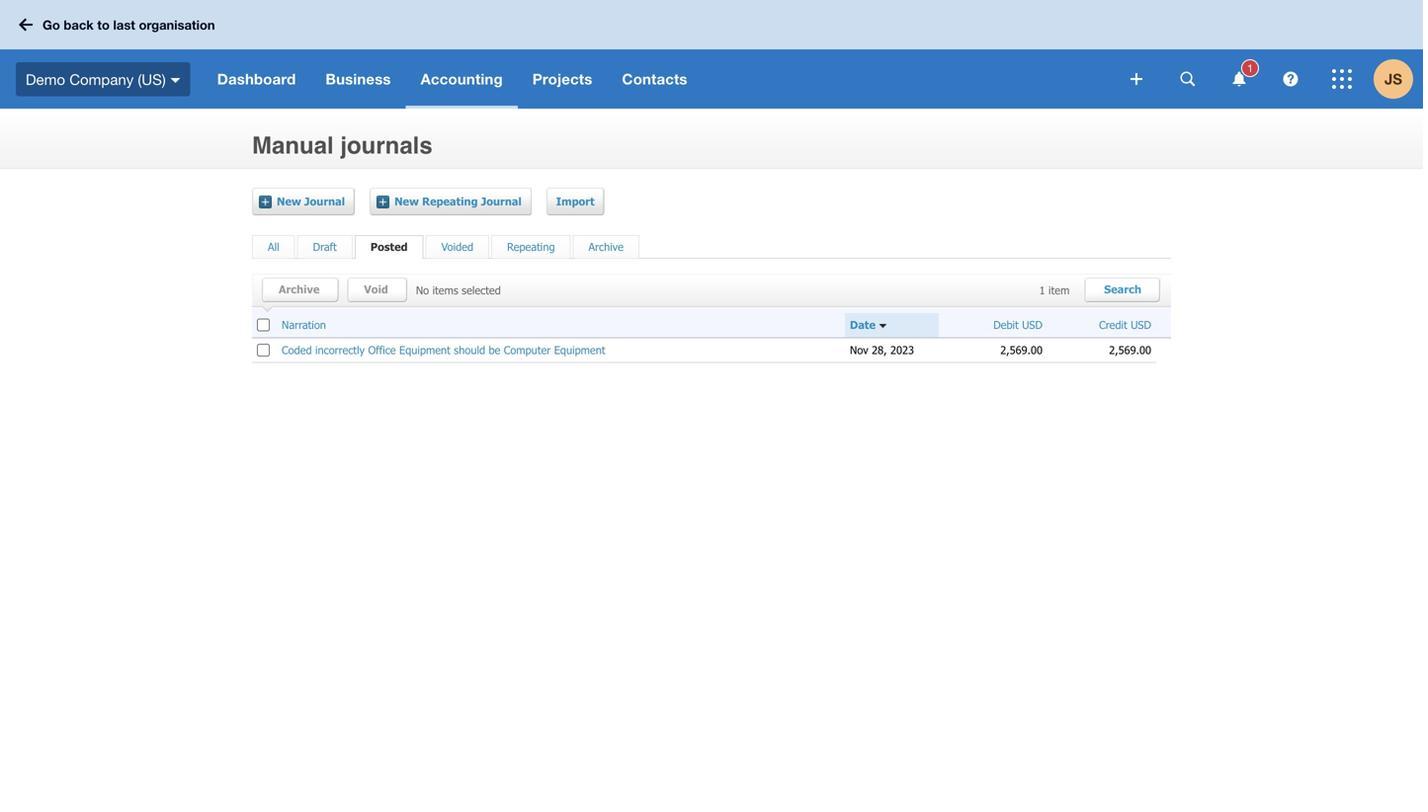 Task type: vqa. For each thing, say whether or not it's contained in the screenshot.
They
no



Task type: locate. For each thing, give the bounding box(es) containing it.
0 horizontal spatial svg image
[[19, 18, 33, 31]]

back
[[64, 17, 94, 32]]

repeating down import link at the top
[[507, 240, 555, 254]]

1
[[1248, 62, 1254, 75], [1040, 284, 1046, 297]]

new for new repeating journal
[[395, 195, 419, 208]]

new inside new journal link
[[277, 195, 301, 208]]

0 horizontal spatial archive
[[279, 283, 320, 296]]

1 usd from the left
[[1023, 318, 1043, 332]]

debit usd
[[994, 318, 1043, 332]]

date link
[[850, 318, 876, 333]]

debit
[[994, 318, 1019, 332]]

items
[[433, 284, 459, 297]]

1 horizontal spatial 1
[[1248, 62, 1254, 75]]

usd
[[1023, 318, 1043, 332], [1131, 318, 1152, 332]]

1 vertical spatial archive
[[279, 283, 320, 296]]

2,569.00 down 'credit usd' link
[[1110, 343, 1152, 357]]

all link
[[268, 240, 279, 254]]

archive link
[[589, 240, 624, 254], [269, 278, 340, 304]]

svg image
[[1333, 69, 1353, 89], [1181, 72, 1196, 87], [1234, 72, 1246, 87], [1131, 73, 1143, 85]]

js button
[[1374, 49, 1424, 109]]

new
[[277, 195, 301, 208], [395, 195, 419, 208]]

all
[[268, 240, 279, 254]]

equipment
[[400, 343, 451, 357], [554, 343, 606, 357]]

demo company (us)
[[26, 70, 166, 88]]

credit usd link
[[1100, 318, 1152, 333]]

1 vertical spatial 1
[[1040, 284, 1046, 297]]

import link
[[554, 188, 605, 216]]

0 horizontal spatial new
[[277, 195, 301, 208]]

accounting button
[[406, 49, 518, 109]]

new inside new repeating journal link
[[395, 195, 419, 208]]

new up posted
[[395, 195, 419, 208]]

1 horizontal spatial usd
[[1131, 318, 1152, 332]]

1 button
[[1220, 49, 1260, 109]]

usd for credit usd
[[1131, 318, 1152, 332]]

archive up narration
[[279, 283, 320, 296]]

equipment right "computer"
[[554, 343, 606, 357]]

0 vertical spatial repeating
[[422, 195, 478, 208]]

1 horizontal spatial 2,569.00
[[1110, 343, 1152, 357]]

equipment right office
[[400, 343, 451, 357]]

1 horizontal spatial archive link
[[589, 240, 624, 254]]

0 vertical spatial archive
[[589, 240, 624, 254]]

2023
[[891, 343, 915, 357]]

new journal link
[[259, 188, 355, 216]]

0 horizontal spatial 2,569.00
[[1001, 343, 1043, 357]]

journal
[[305, 195, 345, 208], [481, 195, 522, 208]]

1 journal from the left
[[305, 195, 345, 208]]

1 horizontal spatial new
[[395, 195, 419, 208]]

archive link down import link at the top
[[589, 240, 624, 254]]

svg image right 1 "popup button"
[[1284, 72, 1299, 87]]

go
[[43, 17, 60, 32]]

js
[[1385, 70, 1403, 88]]

1 horizontal spatial repeating
[[507, 240, 555, 254]]

1 horizontal spatial svg image
[[171, 78, 181, 83]]

1 for 1
[[1248, 62, 1254, 75]]

journal up repeating link
[[481, 195, 522, 208]]

0 vertical spatial 1
[[1248, 62, 1254, 75]]

new up all
[[277, 195, 301, 208]]

office
[[368, 343, 396, 357]]

1 new from the left
[[277, 195, 301, 208]]

2 usd from the left
[[1131, 318, 1152, 332]]

None checkbox
[[257, 319, 270, 332]]

usd right debit
[[1023, 318, 1043, 332]]

2 journal from the left
[[481, 195, 522, 208]]

svg image
[[19, 18, 33, 31], [1284, 72, 1299, 87], [171, 78, 181, 83]]

0 horizontal spatial usd
[[1023, 318, 1043, 332]]

1 vertical spatial repeating
[[507, 240, 555, 254]]

credit usd
[[1100, 318, 1152, 332]]

voided
[[442, 240, 474, 254]]

projects button
[[518, 49, 608, 109]]

archive down import link at the top
[[589, 240, 624, 254]]

usd right credit
[[1131, 318, 1152, 332]]

1 inside "popup button"
[[1248, 62, 1254, 75]]

journal up draft
[[305, 195, 345, 208]]

0 horizontal spatial equipment
[[400, 343, 451, 357]]

0 horizontal spatial archive link
[[269, 278, 340, 304]]

repeating
[[422, 195, 478, 208], [507, 240, 555, 254]]

0 horizontal spatial 1
[[1040, 284, 1046, 297]]

2,569.00
[[1001, 343, 1043, 357], [1110, 343, 1152, 357]]

demo company (us) button
[[0, 49, 202, 109]]

should
[[454, 343, 486, 357]]

0 horizontal spatial journal
[[305, 195, 345, 208]]

2,569.00 down debit usd link
[[1001, 343, 1043, 357]]

item
[[1049, 284, 1070, 297]]

None checkbox
[[257, 344, 270, 357]]

new repeating journal
[[395, 195, 522, 208]]

1 horizontal spatial journal
[[481, 195, 522, 208]]

repeating up voided
[[422, 195, 478, 208]]

banner
[[0, 0, 1424, 109]]

svg image inside go back to last organisation 'link'
[[19, 18, 33, 31]]

go back to last organisation
[[43, 17, 215, 32]]

go back to last organisation link
[[12, 7, 227, 42]]

1 horizontal spatial equipment
[[554, 343, 606, 357]]

coded incorrectly office equipment should be computer equipment link
[[282, 343, 606, 357]]

0 horizontal spatial repeating
[[422, 195, 478, 208]]

svg image right (us)
[[171, 78, 181, 83]]

(us)
[[138, 70, 166, 88]]

1 vertical spatial archive link
[[269, 278, 340, 304]]

svg image left the go
[[19, 18, 33, 31]]

1 item
[[1040, 284, 1070, 297]]

1 2,569.00 from the left
[[1001, 343, 1043, 357]]

archive link up narration
[[269, 278, 340, 304]]

archive
[[589, 240, 624, 254], [279, 283, 320, 296]]

contacts button
[[608, 49, 703, 109]]

repeating link
[[507, 240, 555, 254]]

2 new from the left
[[395, 195, 419, 208]]



Task type: describe. For each thing, give the bounding box(es) containing it.
projects
[[533, 70, 593, 88]]

narration link
[[282, 318, 326, 333]]

selected
[[462, 284, 501, 297]]

contacts
[[622, 70, 688, 88]]

organisation
[[139, 17, 215, 32]]

narration
[[282, 318, 326, 332]]

posted link
[[371, 240, 408, 254]]

date
[[850, 318, 876, 332]]

0 vertical spatial archive link
[[589, 240, 624, 254]]

to
[[97, 17, 110, 32]]

accounting
[[421, 70, 503, 88]]

new repeating journal link
[[377, 188, 532, 216]]

usd for debit usd
[[1023, 318, 1043, 332]]

search link
[[1092, 278, 1162, 304]]

svg image inside 1 "popup button"
[[1234, 72, 1246, 87]]

company
[[69, 70, 134, 88]]

no
[[416, 284, 429, 297]]

credit
[[1100, 318, 1128, 332]]

svg image inside 'demo company (us)' popup button
[[171, 78, 181, 83]]

28,
[[872, 343, 887, 357]]

draft link
[[313, 240, 337, 254]]

void link
[[354, 278, 408, 304]]

search
[[1105, 283, 1142, 296]]

dashboard
[[217, 70, 296, 88]]

2 horizontal spatial svg image
[[1284, 72, 1299, 87]]

2 equipment from the left
[[554, 343, 606, 357]]

1 horizontal spatial archive
[[589, 240, 624, 254]]

manual journals
[[252, 132, 433, 159]]

2 2,569.00 from the left
[[1110, 343, 1152, 357]]

no items selected
[[416, 284, 501, 297]]

nov 28, 2023
[[850, 343, 915, 357]]

be
[[489, 343, 501, 357]]

new journal
[[277, 195, 345, 208]]

business
[[326, 70, 391, 88]]

posted
[[371, 240, 408, 254]]

1 equipment from the left
[[400, 343, 451, 357]]

dashboard link
[[202, 49, 311, 109]]

void
[[364, 283, 388, 296]]

demo
[[26, 70, 65, 88]]

incorrectly
[[315, 343, 365, 357]]

last
[[113, 17, 135, 32]]

computer
[[504, 343, 551, 357]]

business button
[[311, 49, 406, 109]]

manual
[[252, 132, 334, 159]]

new for new journal
[[277, 195, 301, 208]]

journals
[[340, 132, 433, 159]]

banner containing dashboard
[[0, 0, 1424, 109]]

coded incorrectly office equipment should be computer equipment
[[282, 343, 606, 357]]

draft
[[313, 240, 337, 254]]

coded
[[282, 343, 312, 357]]

import
[[556, 195, 595, 208]]

voided link
[[442, 240, 474, 254]]

1 for 1 item
[[1040, 284, 1046, 297]]

nov
[[850, 343, 869, 357]]

debit usd link
[[994, 318, 1043, 333]]



